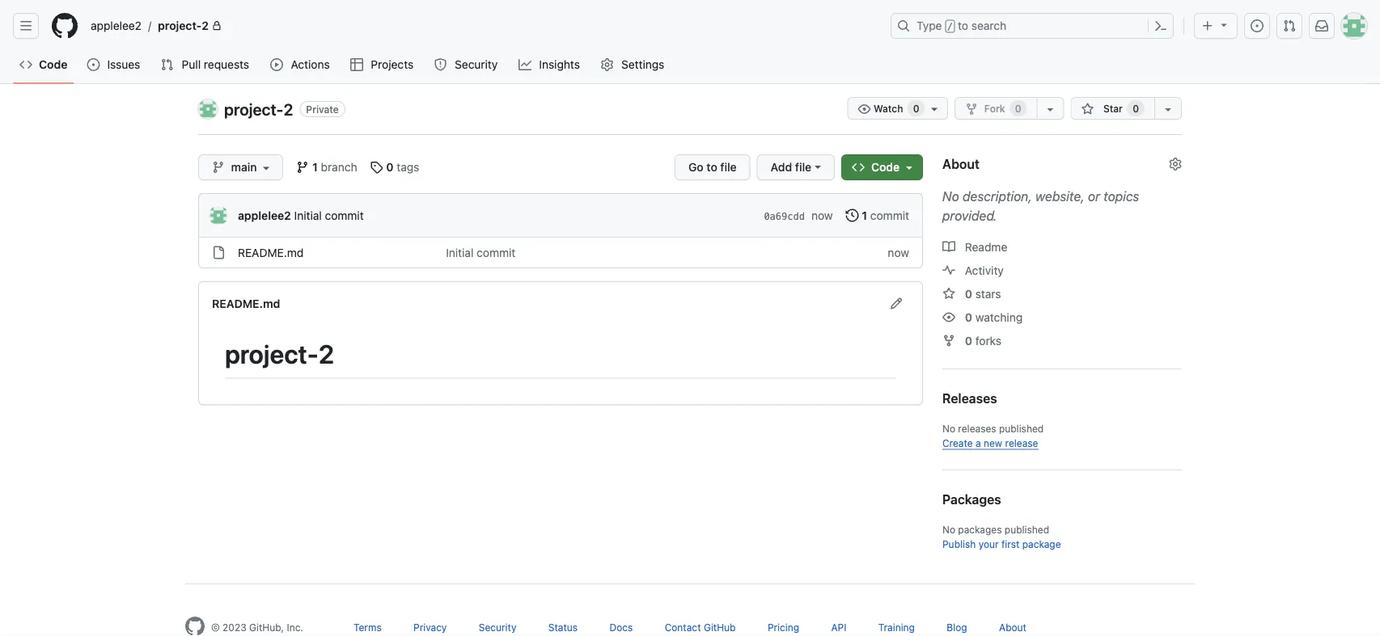 Task type: describe. For each thing, give the bounding box(es) containing it.
contact github
[[665, 622, 736, 634]]

published for package
[[1005, 524, 1049, 536]]

issue opened image
[[1251, 19, 1264, 32]]

eye image
[[858, 103, 871, 116]]

publish
[[943, 539, 976, 550]]

file inside button
[[795, 161, 812, 174]]

0 for 0 watching
[[965, 311, 972, 324]]

0 for 0 tags
[[386, 161, 394, 174]]

list containing applelee2 /
[[84, 13, 881, 39]]

pull requests link
[[154, 53, 257, 77]]

pricing
[[768, 622, 799, 634]]

go to file link
[[675, 155, 751, 180]]

@applelee2 image
[[209, 206, 228, 225]]

docs link
[[610, 622, 633, 634]]

a
[[976, 438, 981, 449]]

1 file from the left
[[720, 161, 737, 174]]

1 vertical spatial security
[[479, 622, 517, 634]]

0 vertical spatial security
[[455, 58, 498, 71]]

git pull request image for issue opened icon
[[1283, 19, 1296, 32]]

api
[[831, 622, 847, 634]]

your
[[979, 539, 999, 550]]

main
[[231, 161, 257, 174]]

training
[[878, 622, 915, 634]]

©
[[211, 622, 220, 634]]

first
[[1002, 539, 1020, 550]]

2 vertical spatial 2
[[319, 339, 334, 370]]

git branch image for main
[[212, 161, 225, 174]]

no for no releases published create a new release
[[943, 423, 956, 434]]

releases
[[943, 391, 997, 407]]

project-2 inside the project-2 link
[[158, 19, 209, 32]]

1 vertical spatial readme.md link
[[212, 297, 280, 310]]

no packages published publish your first package
[[943, 524, 1061, 550]]

add file button
[[757, 155, 835, 180]]

api link
[[831, 622, 847, 634]]

readme.md link inside row
[[238, 246, 304, 259]]

1 vertical spatial to
[[707, 161, 717, 174]]

package
[[1022, 539, 1061, 550]]

1 vertical spatial project-2
[[224, 100, 293, 119]]

github,
[[249, 622, 284, 634]]

settings link
[[594, 53, 672, 77]]

1 vertical spatial project-
[[224, 100, 284, 119]]

go
[[689, 161, 704, 174]]

0 vertical spatial about
[[943, 157, 980, 172]]

projects link
[[344, 53, 421, 77]]

releases
[[958, 423, 996, 434]]

publish your first package link
[[943, 539, 1061, 550]]

description,
[[963, 189, 1032, 204]]

0 forks
[[965, 334, 1002, 347]]

plus image
[[1201, 19, 1214, 32]]

0 stars
[[965, 287, 1001, 301]]

1 vertical spatial readme.md
[[212, 297, 280, 310]]

0 horizontal spatial commit
[[325, 209, 364, 222]]

graph image
[[518, 58, 531, 71]]

projects
[[371, 58, 414, 71]]

no for no packages published publish your first package
[[943, 524, 956, 536]]

2 vertical spatial project-
[[225, 339, 319, 370]]

about link
[[999, 622, 1027, 634]]

terms
[[354, 622, 382, 634]]

add
[[771, 161, 792, 174]]

readme.md inside row
[[238, 246, 304, 259]]

edit repository metadata image
[[1169, 158, 1182, 171]]

release
[[1005, 438, 1038, 449]]

applelee2 for applelee2 /
[[91, 19, 142, 32]]

pull requests
[[182, 58, 249, 71]]

training link
[[878, 622, 915, 634]]

readme link
[[943, 240, 1008, 254]]

type / to search
[[917, 19, 1007, 32]]

applelee2 /
[[91, 19, 151, 32]]

2 inside list
[[202, 19, 209, 32]]

0 for 0
[[913, 103, 920, 114]]

/ for type
[[947, 21, 953, 32]]

tag image
[[370, 161, 383, 174]]

git pull request image for issue opened image
[[161, 58, 174, 71]]

0 vertical spatial security link
[[428, 53, 505, 77]]

file image
[[212, 246, 225, 259]]

triangle down image
[[903, 161, 916, 174]]

applelee2 for applelee2 initial commit
[[238, 209, 291, 222]]

initial commit
[[446, 246, 516, 259]]

cell inside row
[[212, 244, 225, 261]]

fork
[[984, 103, 1005, 114]]

actions link
[[264, 53, 337, 77]]

0a69cdd now
[[764, 209, 833, 222]]

no for no description, website, or topics provided.
[[943, 189, 959, 204]]

actions
[[291, 58, 330, 71]]

star image for star
[[1081, 103, 1094, 116]]

0 right fork
[[1015, 103, 1022, 114]]

add this repository to a list image
[[1162, 103, 1175, 116]]

activity
[[965, 264, 1004, 277]]

repo forked image
[[943, 335, 956, 347]]

1 vertical spatial security link
[[479, 622, 517, 634]]

pull
[[182, 58, 201, 71]]

0 users starred this repository element
[[1127, 100, 1145, 117]]

commit for initial commit
[[477, 246, 516, 259]]

1 horizontal spatial to
[[958, 19, 969, 32]]

notifications image
[[1316, 19, 1329, 32]]

private
[[306, 104, 339, 115]]

0 vertical spatial project-
[[158, 19, 202, 32]]

0 for 0 forks
[[965, 334, 972, 347]]

github
[[704, 622, 736, 634]]

packages
[[958, 524, 1002, 536]]

homepage image
[[185, 617, 205, 637]]

insights link
[[512, 53, 588, 77]]

code image
[[852, 161, 865, 174]]

code image
[[19, 58, 32, 71]]

history image
[[846, 209, 859, 222]]

status
[[548, 622, 578, 634]]

releases link
[[943, 391, 997, 407]]

watching
[[976, 311, 1023, 324]]

star
[[1104, 103, 1123, 114]]

owner avatar image
[[198, 100, 218, 119]]

1 for 1 commit
[[862, 209, 867, 222]]

1 horizontal spatial 2
[[284, 100, 293, 119]]

watch
[[871, 103, 906, 114]]

1 commit
[[862, 209, 909, 222]]

activity link
[[943, 264, 1004, 277]]

create a new release link
[[943, 438, 1038, 449]]

play image
[[270, 58, 283, 71]]

/ for applelee2
[[148, 19, 151, 32]]

edit this file image
[[890, 297, 903, 310]]

tags
[[397, 161, 419, 174]]

create
[[943, 438, 973, 449]]



Task type: vqa. For each thing, say whether or not it's contained in the screenshot.
the Explore repositories navigation
no



Task type: locate. For each thing, give the bounding box(es) containing it.
0 horizontal spatial applelee2
[[91, 19, 142, 32]]

1 horizontal spatial initial
[[446, 246, 474, 259]]

/ right the type
[[947, 21, 953, 32]]

0 horizontal spatial code
[[39, 58, 67, 71]]

pulse image
[[943, 264, 956, 277]]

or
[[1088, 189, 1100, 204]]

inc.
[[287, 622, 303, 634]]

file
[[720, 161, 737, 174], [795, 161, 812, 174]]

published up 'release'
[[999, 423, 1044, 434]]

initial commit link inside row
[[446, 246, 516, 259]]

git branch image
[[212, 161, 225, 174], [296, 161, 309, 174]]

2 no from the top
[[943, 423, 956, 434]]

no inside no description, website, or topics provided.
[[943, 189, 959, 204]]

0 vertical spatial project-2
[[158, 19, 209, 32]]

0 vertical spatial initial commit link
[[294, 209, 364, 222]]

packages
[[943, 492, 1001, 508]]

0 vertical spatial project-2 link
[[151, 13, 228, 39]]

0 horizontal spatial /
[[148, 19, 151, 32]]

1 branch
[[312, 161, 357, 174]]

command palette image
[[1155, 19, 1167, 32]]

privacy
[[414, 622, 447, 634]]

security link
[[428, 53, 505, 77], [479, 622, 517, 634]]

0 vertical spatial applelee2 link
[[84, 13, 148, 39]]

1 horizontal spatial git branch image
[[296, 161, 309, 174]]

issue opened image
[[87, 58, 100, 71]]

2
[[202, 19, 209, 32], [284, 100, 293, 119], [319, 339, 334, 370]]

/
[[148, 19, 151, 32], [947, 21, 953, 32]]

1 horizontal spatial star image
[[1081, 103, 1094, 116]]

1 vertical spatial git pull request image
[[161, 58, 174, 71]]

about right blog link
[[999, 622, 1027, 634]]

no up publish
[[943, 524, 956, 536]]

readme.md link down file image
[[212, 297, 280, 310]]

project-2
[[158, 19, 209, 32], [224, 100, 293, 119], [225, 339, 334, 370]]

2023
[[223, 622, 247, 634]]

0 vertical spatial now
[[811, 209, 833, 222]]

0 horizontal spatial 1
[[312, 161, 318, 174]]

0a69cdd
[[764, 211, 805, 222]]

branch
[[321, 161, 357, 174]]

1 vertical spatial applelee2 link
[[238, 209, 291, 222]]

search
[[972, 19, 1007, 32]]

no inside no releases published create a new release
[[943, 423, 956, 434]]

1 vertical spatial initial commit link
[[446, 246, 516, 259]]

stars
[[976, 287, 1001, 301]]

1 horizontal spatial 1
[[862, 209, 867, 222]]

eye image
[[943, 311, 956, 324]]

initial commit link
[[294, 209, 364, 222], [446, 246, 516, 259]]

blog link
[[947, 622, 967, 634]]

0 right repo forked image
[[965, 334, 972, 347]]

0 left stars
[[965, 287, 972, 301]]

readme.md
[[238, 246, 304, 259], [212, 297, 280, 310]]

security
[[455, 58, 498, 71], [479, 622, 517, 634]]

1 left branch
[[312, 161, 318, 174]]

0 right tag image
[[386, 161, 394, 174]]

project-2 link
[[151, 13, 228, 39], [224, 100, 293, 119]]

/ inside applelee2 /
[[148, 19, 151, 32]]

applelee2 link for applelee2 /
[[84, 13, 148, 39]]

git pull request image
[[1283, 19, 1296, 32], [161, 58, 174, 71]]

1 no from the top
[[943, 189, 959, 204]]

0 horizontal spatial 2
[[202, 19, 209, 32]]

0
[[913, 103, 920, 114], [1015, 103, 1022, 114], [1133, 103, 1139, 114], [386, 161, 394, 174], [965, 287, 972, 301], [965, 311, 972, 324], [965, 334, 972, 347]]

1 vertical spatial code
[[871, 161, 900, 174]]

docs
[[610, 622, 633, 634]]

row containing readme.md
[[199, 237, 922, 268]]

0 vertical spatial to
[[958, 19, 969, 32]]

commit
[[325, 209, 364, 222], [870, 209, 909, 222], [477, 246, 516, 259]]

git pull request image right issue opened icon
[[1283, 19, 1296, 32]]

1 vertical spatial 2
[[284, 100, 293, 119]]

© 2023 github, inc.
[[211, 622, 303, 634]]

0 horizontal spatial now
[[811, 209, 833, 222]]

commits on main element
[[870, 209, 909, 222]]

0 horizontal spatial file
[[720, 161, 737, 174]]

1 vertical spatial applelee2
[[238, 209, 291, 222]]

project-2 link down play image
[[224, 100, 293, 119]]

0 vertical spatial initial
[[294, 209, 322, 222]]

1 vertical spatial project-2 link
[[224, 100, 293, 119]]

0 horizontal spatial star image
[[943, 288, 956, 301]]

published up package at the bottom
[[1005, 524, 1049, 536]]

1 horizontal spatial now
[[888, 246, 909, 259]]

0 vertical spatial applelee2
[[91, 19, 142, 32]]

applelee2
[[91, 19, 142, 32], [238, 209, 291, 222]]

git branch image left the main
[[212, 161, 225, 174]]

2 vertical spatial project-2
[[225, 339, 334, 370]]

to left search
[[958, 19, 969, 32]]

contact github link
[[665, 622, 736, 634]]

new
[[984, 438, 1003, 449]]

applelee2 link right the @applelee2 image
[[238, 209, 291, 222]]

security link left graph image
[[428, 53, 505, 77]]

1 vertical spatial star image
[[943, 288, 956, 301]]

readme.md link
[[238, 246, 304, 259], [212, 297, 280, 310]]

0 vertical spatial published
[[999, 423, 1044, 434]]

1 git branch image from the left
[[212, 161, 225, 174]]

2 file from the left
[[795, 161, 812, 174]]

1 vertical spatial now
[[888, 246, 909, 259]]

1 horizontal spatial file
[[795, 161, 812, 174]]

applelee2 link up the issues link
[[84, 13, 148, 39]]

git pull request image left pull at the left of page
[[161, 58, 174, 71]]

2 git branch image from the left
[[296, 161, 309, 174]]

code link
[[13, 53, 74, 77]]

1 vertical spatial 1
[[862, 209, 867, 222]]

1 horizontal spatial git pull request image
[[1283, 19, 1296, 32]]

published
[[999, 423, 1044, 434], [1005, 524, 1049, 536]]

1 horizontal spatial /
[[947, 21, 953, 32]]

2 horizontal spatial 2
[[319, 339, 334, 370]]

1 horizontal spatial applelee2 link
[[238, 209, 291, 222]]

applelee2 link
[[84, 13, 148, 39], [238, 209, 291, 222]]

pricing link
[[768, 622, 799, 634]]

1 horizontal spatial commit
[[477, 246, 516, 259]]

file right add at the top of page
[[795, 161, 812, 174]]

0 horizontal spatial applelee2 link
[[84, 13, 148, 39]]

triangle down image
[[1218, 18, 1231, 31]]

1 for 1 branch
[[312, 161, 318, 174]]

0 horizontal spatial initial
[[294, 209, 322, 222]]

1 vertical spatial about
[[999, 622, 1027, 634]]

no description, website, or topics provided.
[[943, 189, 1139, 224]]

now link
[[811, 207, 833, 224]]

to right go
[[707, 161, 717, 174]]

1
[[312, 161, 318, 174], [862, 209, 867, 222]]

/ left lock icon
[[148, 19, 151, 32]]

see your forks of this repository image
[[1044, 103, 1057, 116]]

about
[[943, 157, 980, 172], [999, 622, 1027, 634]]

0a69cdd link
[[764, 209, 805, 224]]

table image
[[350, 58, 363, 71]]

topics
[[1104, 189, 1139, 204]]

initial inside row
[[446, 246, 474, 259]]

gear image
[[601, 58, 614, 71]]

homepage image
[[52, 13, 78, 39]]

git branch image for 1
[[296, 161, 309, 174]]

readme.md down applelee2 initial commit
[[238, 246, 304, 259]]

add file
[[771, 161, 812, 174]]

published inside no releases published create a new release
[[999, 423, 1044, 434]]

0 horizontal spatial git branch image
[[212, 161, 225, 174]]

issues
[[107, 58, 140, 71]]

security right "shield" image
[[455, 58, 498, 71]]

status link
[[548, 622, 578, 634]]

repo forked image
[[965, 103, 978, 116]]

1 vertical spatial no
[[943, 423, 956, 434]]

1 vertical spatial initial
[[446, 246, 474, 259]]

0 vertical spatial 1
[[312, 161, 318, 174]]

settings
[[621, 58, 665, 71]]

0 vertical spatial code
[[39, 58, 67, 71]]

security left status link
[[479, 622, 517, 634]]

1 horizontal spatial about
[[999, 622, 1027, 634]]

0 right watch
[[913, 103, 920, 114]]

row
[[199, 237, 922, 268]]

applelee2 initial commit
[[238, 209, 364, 222]]

star image
[[1081, 103, 1094, 116], [943, 288, 956, 301]]

2 horizontal spatial commit
[[870, 209, 909, 222]]

0 horizontal spatial about
[[943, 157, 980, 172]]

requests
[[204, 58, 249, 71]]

git pull request image inside pull requests link
[[161, 58, 174, 71]]

0 for 0 stars
[[965, 287, 972, 301]]

1 horizontal spatial initial commit link
[[446, 246, 516, 259]]

2 vertical spatial no
[[943, 524, 956, 536]]

0 right the star
[[1133, 103, 1139, 114]]

to
[[958, 19, 969, 32], [707, 161, 717, 174]]

0 right eye image
[[965, 311, 972, 324]]

no inside no packages published publish your first package
[[943, 524, 956, 536]]

0 watching
[[965, 311, 1023, 324]]

project-2 link up pull at the left of page
[[151, 13, 228, 39]]

0 vertical spatial readme.md
[[238, 246, 304, 259]]

now down commits on main element
[[888, 246, 909, 259]]

terms link
[[354, 622, 382, 634]]

initial
[[294, 209, 322, 222], [446, 246, 474, 259]]

website,
[[1036, 189, 1085, 204]]

project-
[[158, 19, 202, 32], [224, 100, 284, 119], [225, 339, 319, 370]]

published for release
[[999, 423, 1044, 434]]

code inside "link"
[[39, 58, 67, 71]]

about up description,
[[943, 157, 980, 172]]

forks
[[976, 334, 1002, 347]]

no up provided.
[[943, 189, 959, 204]]

book image
[[943, 241, 956, 254]]

applelee2 inside applelee2 /
[[91, 19, 142, 32]]

security link left status link
[[479, 622, 517, 634]]

0 vertical spatial star image
[[1081, 103, 1094, 116]]

readme
[[962, 240, 1008, 254]]

0 horizontal spatial to
[[707, 161, 717, 174]]

type
[[917, 19, 942, 32]]

star image for 0
[[943, 288, 956, 301]]

issues link
[[80, 53, 148, 77]]

star 0
[[1101, 103, 1139, 114]]

insights
[[539, 58, 580, 71]]

list
[[84, 13, 881, 39]]

fork 0
[[984, 103, 1022, 114]]

applelee2 up the issues link
[[91, 19, 142, 32]]

0 horizontal spatial initial commit link
[[294, 209, 364, 222]]

file right go
[[720, 161, 737, 174]]

0 vertical spatial 2
[[202, 19, 209, 32]]

no up create
[[943, 423, 956, 434]]

0 horizontal spatial git pull request image
[[161, 58, 174, 71]]

commit for 1 commit
[[870, 209, 909, 222]]

cell
[[212, 244, 225, 261]]

published inside no packages published publish your first package
[[1005, 524, 1049, 536]]

0 tags
[[386, 161, 419, 174]]

readme.md link down applelee2 initial commit
[[238, 246, 304, 259]]

contact
[[665, 622, 701, 634]]

1 horizontal spatial applelee2
[[238, 209, 291, 222]]

no releases published create a new release
[[943, 423, 1044, 449]]

now left the history image on the top
[[811, 209, 833, 222]]

go to file
[[689, 161, 737, 174]]

applelee2 right the @applelee2 image
[[238, 209, 291, 222]]

star image left the star
[[1081, 103, 1094, 116]]

1 right the history image on the top
[[862, 209, 867, 222]]

1 vertical spatial published
[[1005, 524, 1049, 536]]

/ inside the type / to search
[[947, 21, 953, 32]]

3 no from the top
[[943, 524, 956, 536]]

shield image
[[434, 58, 447, 71]]

code right code image
[[39, 58, 67, 71]]

star image down the pulse icon on the right top of the page
[[943, 288, 956, 301]]

0 vertical spatial readme.md link
[[238, 246, 304, 259]]

packages link
[[943, 490, 1182, 510]]

0 vertical spatial no
[[943, 189, 959, 204]]

1 horizontal spatial code
[[871, 161, 900, 174]]

commit inside row
[[477, 246, 516, 259]]

0 vertical spatial git pull request image
[[1283, 19, 1296, 32]]

privacy link
[[414, 622, 447, 634]]

now inside row
[[888, 246, 909, 259]]

readme.md down file image
[[212, 297, 280, 310]]

lock image
[[212, 21, 222, 31]]

applelee2 link for applelee2 initial commit
[[238, 209, 291, 222]]

code left triangle down icon
[[871, 161, 900, 174]]

provided.
[[943, 208, 997, 224]]

blog
[[947, 622, 967, 634]]

git branch image left 1 branch
[[296, 161, 309, 174]]



